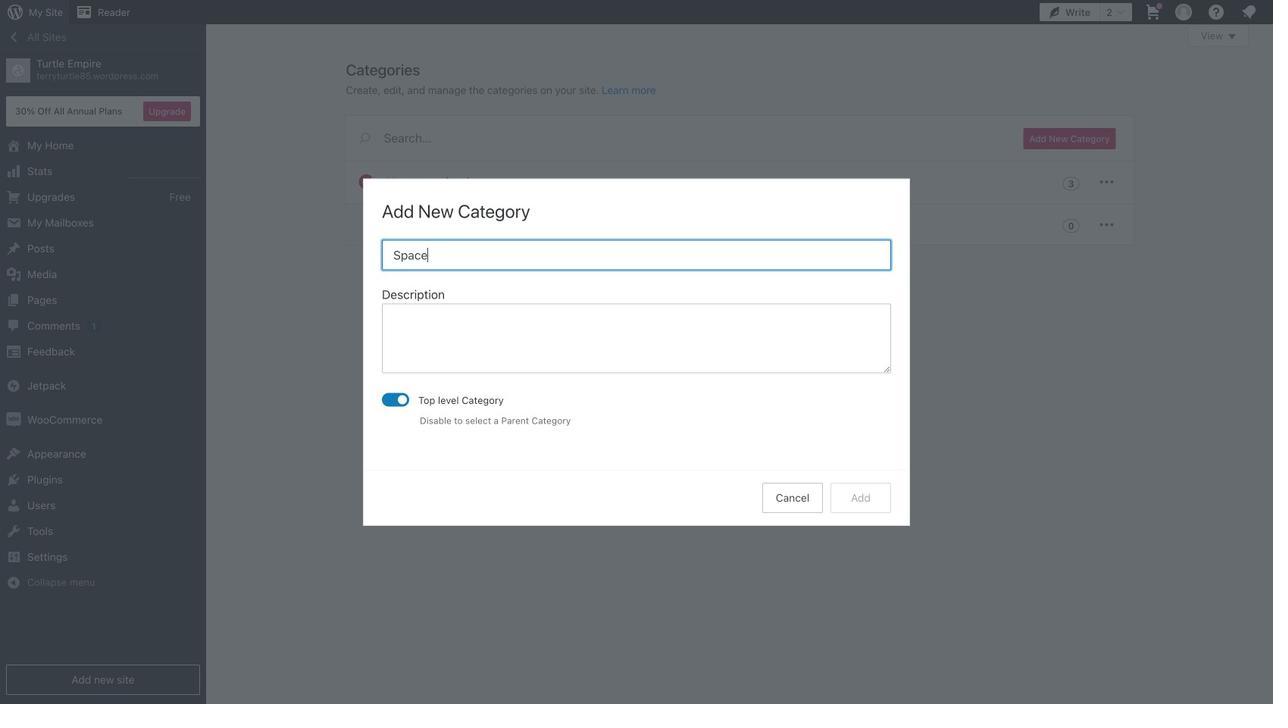 Task type: locate. For each thing, give the bounding box(es) containing it.
None text field
[[382, 303, 891, 373]]

None search field
[[346, 116, 1005, 160]]

my shopping cart image
[[1144, 3, 1163, 21]]

group
[[382, 285, 891, 378]]

manage your notifications image
[[1240, 3, 1258, 21]]

main content
[[346, 24, 1249, 245]]

toggle menu image
[[1098, 216, 1116, 234]]

dialog
[[364, 179, 909, 525]]



Task type: vqa. For each thing, say whether or not it's contained in the screenshot.
"group"
yes



Task type: describe. For each thing, give the bounding box(es) containing it.
uncategorized image
[[357, 173, 376, 191]]

img image
[[6, 412, 21, 427]]

update your profile, personal settings, and more image
[[1175, 3, 1193, 21]]

closed image
[[1228, 34, 1236, 39]]

toggle menu image
[[1098, 173, 1116, 191]]

fungus image
[[382, 216, 400, 234]]

help image
[[1207, 3, 1225, 21]]

highest hourly views 0 image
[[128, 168, 200, 178]]

New Category Name text field
[[382, 240, 891, 270]]



